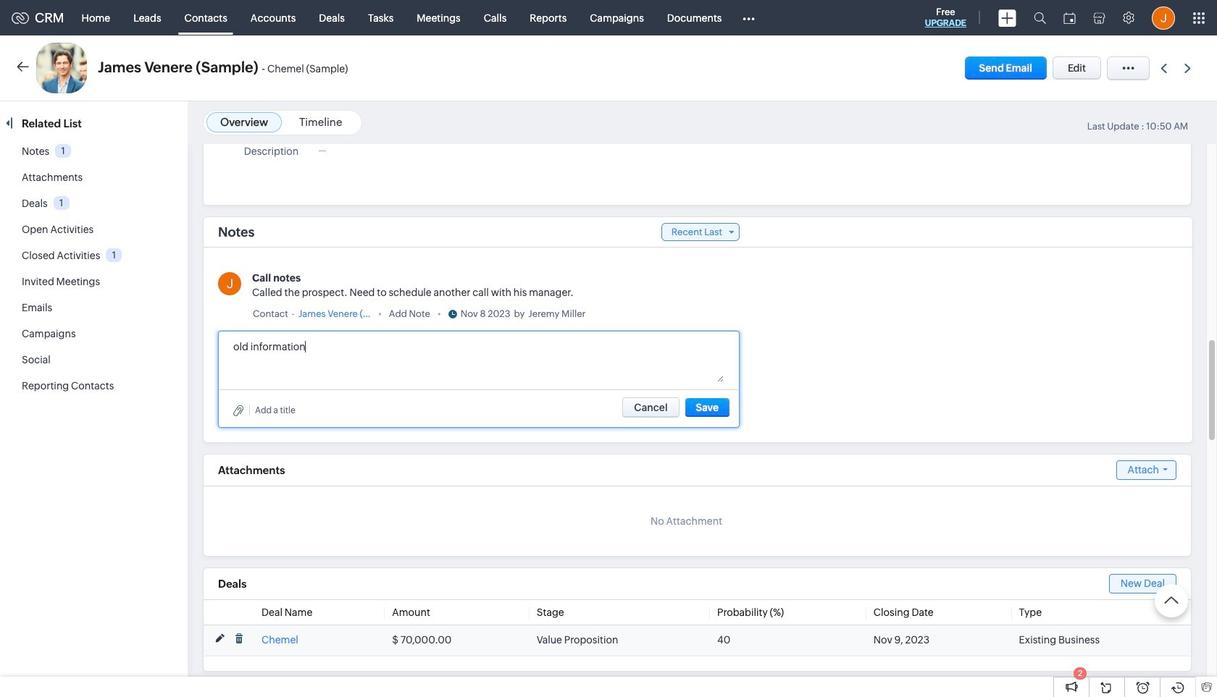 Task type: locate. For each thing, give the bounding box(es) containing it.
calendar image
[[1064, 12, 1076, 24]]

create menu image
[[999, 9, 1017, 26]]

search element
[[1025, 0, 1055, 36]]

previous record image
[[1161, 63, 1167, 73]]

None button
[[623, 398, 679, 418], [685, 399, 730, 417], [623, 398, 679, 418], [685, 399, 730, 417]]

profile element
[[1144, 0, 1184, 35]]

next record image
[[1185, 63, 1194, 73]]

create menu element
[[990, 0, 1025, 35]]

Other Modules field
[[734, 6, 765, 29]]



Task type: vqa. For each thing, say whether or not it's contained in the screenshot.
Create Menu image
yes



Task type: describe. For each thing, give the bounding box(es) containing it.
profile image
[[1152, 6, 1175, 29]]

logo image
[[12, 12, 29, 24]]

search image
[[1034, 12, 1046, 24]]

Add a note text field
[[233, 339, 724, 383]]



